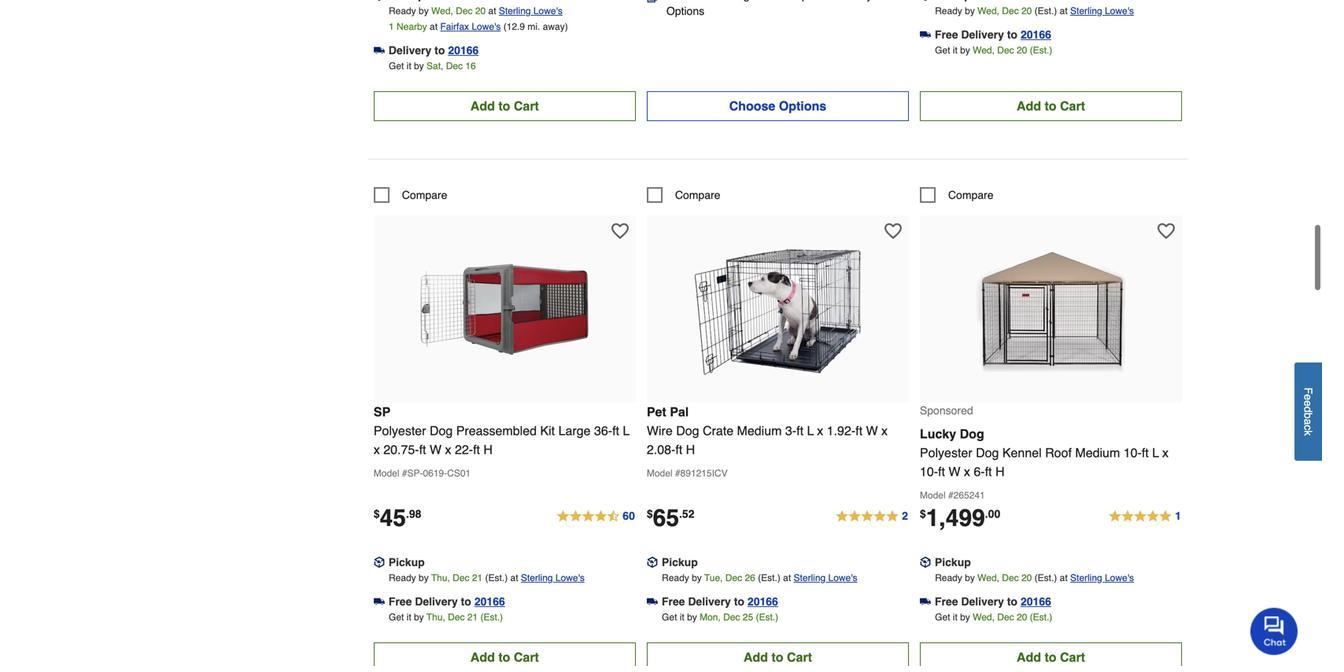 Task type: vqa. For each thing, say whether or not it's contained in the screenshot.
3rd Compare from right
yes



Task type: locate. For each thing, give the bounding box(es) containing it.
$ for 65
[[647, 508, 653, 521]]

0 horizontal spatial heart outline image
[[611, 223, 629, 240]]

20
[[475, 5, 486, 16], [1021, 5, 1032, 16], [1017, 45, 1027, 56], [1021, 573, 1032, 584], [1017, 612, 1027, 623]]

$ inside $ 45 .98
[[374, 508, 380, 521]]

h inside "pet pal wire dog crate medium 3-ft l x 1.92-ft w x 2.08-ft h"
[[686, 443, 695, 457]]

1.92-
[[827, 424, 856, 438]]

delivery inside see product page for pickup and delivery options
[[832, 0, 872, 1]]

lucky
[[920, 427, 956, 441]]

1 vertical spatial medium
[[1075, 446, 1120, 460]]

0 vertical spatial get it by wed, dec 20 (est.)
[[935, 45, 1052, 56]]

5 stars image for 1,499
[[1108, 508, 1182, 526]]

compare inside 5013918695 element
[[948, 189, 994, 201]]

1 vertical spatial polyester
[[920, 446, 972, 460]]

c
[[1302, 425, 1315, 431]]

$ inside $ 65 .52
[[647, 508, 653, 521]]

0 horizontal spatial 1
[[389, 21, 394, 32]]

polyester inside sp polyester dog preassembled kit large 36-ft l x 20.75-ft w x 22-ft h
[[374, 424, 426, 438]]

1 horizontal spatial options
[[779, 99, 826, 113]]

polyester down lucky
[[920, 446, 972, 460]]

0 horizontal spatial options
[[666, 5, 704, 17]]

1 horizontal spatial model
[[647, 468, 673, 479]]

0 vertical spatial w
[[866, 424, 878, 438]]

pickup for ready by wed, dec 20 (est.) at sterling lowe's
[[935, 556, 971, 569]]

5 stars image
[[835, 508, 909, 526], [1108, 508, 1182, 526]]

ft up the 1 button
[[1142, 446, 1149, 460]]

model # 265241
[[920, 490, 985, 501]]

cart
[[514, 99, 539, 113], [1060, 99, 1085, 113], [514, 650, 539, 665], [787, 650, 812, 665], [1060, 650, 1085, 665]]

# for sp polyester dog preassembled kit large 36-ft l x 20.75-ft w x 22-ft h
[[402, 468, 407, 479]]

for
[[759, 0, 772, 1]]

pickup down $ 65 .52
[[662, 556, 698, 569]]

# up 1,499
[[948, 490, 954, 501]]

2 horizontal spatial h
[[995, 465, 1005, 479]]

3 $ from the left
[[920, 508, 926, 521]]

1 vertical spatial 10-
[[920, 465, 938, 479]]

cs01
[[447, 468, 471, 479]]

ft right the large
[[612, 424, 619, 438]]

1 vertical spatial w
[[430, 443, 442, 457]]

265241
[[954, 490, 985, 501]]

0 vertical spatial 21
[[472, 573, 483, 584]]

compare for 5001380751 element
[[675, 189, 720, 201]]

get it by wed, dec 20 (est.)
[[935, 45, 1052, 56], [935, 612, 1052, 623]]

1 5 stars image from the left
[[835, 508, 909, 526]]

w for 20.75-
[[430, 443, 442, 457]]

e up b
[[1302, 401, 1315, 407]]

mi.
[[528, 21, 540, 32]]

truck filled image
[[920, 29, 931, 40], [374, 45, 385, 56], [374, 597, 385, 608], [647, 597, 658, 608]]

0 horizontal spatial #
[[402, 468, 407, 479]]

0 horizontal spatial l
[[623, 424, 630, 438]]

5000081463 element
[[374, 187, 447, 203]]

ready by thu, dec 21 (est.) at sterling lowe's
[[389, 573, 585, 584]]

ready
[[389, 5, 416, 16], [935, 5, 962, 16], [389, 573, 416, 584], [662, 573, 689, 584], [935, 573, 962, 584]]

w up model # 265241 on the bottom right of the page
[[949, 465, 961, 479]]

1 vertical spatial 21
[[467, 612, 478, 623]]

l right 36- at the left bottom of the page
[[623, 424, 630, 438]]

l inside "pet pal wire dog crate medium 3-ft l x 1.92-ft w x 2.08-ft h"
[[807, 424, 814, 438]]

h right 6-
[[995, 465, 1005, 479]]

truck filled image for get it by wed, dec 20 (est.)
[[920, 29, 931, 40]]

add to cart
[[470, 99, 539, 113], [1017, 99, 1085, 113], [470, 650, 539, 665], [744, 650, 812, 665], [1017, 650, 1085, 665]]

# down 2.08-
[[675, 468, 680, 479]]

model
[[374, 468, 399, 479], [647, 468, 673, 479], [920, 490, 946, 501]]

20166
[[1021, 28, 1051, 41], [448, 44, 479, 57], [474, 596, 505, 608], [748, 596, 778, 608], [1021, 596, 1051, 608]]

2 horizontal spatial l
[[1152, 446, 1159, 460]]

x left 1.92-
[[817, 424, 823, 438]]

l up the 1 button
[[1152, 446, 1159, 460]]

1 horizontal spatial #
[[675, 468, 680, 479]]

x right 1.92-
[[881, 424, 888, 438]]

0 horizontal spatial polyester
[[374, 424, 426, 438]]

3 compare from the left
[[948, 189, 994, 201]]

20166 button
[[1021, 27, 1051, 42], [448, 42, 479, 58], [474, 594, 505, 610], [748, 594, 778, 610], [1021, 594, 1051, 610]]

x up the 1 button
[[1162, 446, 1169, 460]]

21 up the get it by thu, dec 21 (est.)
[[472, 573, 483, 584]]

1 $ from the left
[[374, 508, 380, 521]]

2 horizontal spatial compare
[[948, 189, 994, 201]]

0 vertical spatial medium
[[737, 424, 782, 438]]

dog inside sp polyester dog preassembled kit large 36-ft l x 20.75-ft w x 22-ft h
[[430, 424, 453, 438]]

1
[[389, 21, 394, 32], [1175, 510, 1181, 522]]

1 horizontal spatial $
[[647, 508, 653, 521]]

2 $ from the left
[[647, 508, 653, 521]]

1 horizontal spatial compare
[[675, 189, 720, 201]]

compare inside 5001380751 element
[[675, 189, 720, 201]]

pet pal wire dog crate medium 3-ft l x 1.92-ft w x 2.08-ft h image
[[691, 223, 864, 397]]

pal
[[670, 405, 689, 419]]

1,499
[[926, 505, 985, 532]]

1 horizontal spatial heart outline image
[[1158, 223, 1175, 240]]

heart outline image
[[611, 223, 629, 240], [1158, 223, 1175, 240]]

thu, up the get it by thu, dec 21 (est.)
[[431, 573, 450, 584]]

model for polyester dog preassembled kit large 36-ft l x 20.75-ft w x 22-ft h
[[374, 468, 399, 479]]

model down 2.08-
[[647, 468, 673, 479]]

2 compare from the left
[[675, 189, 720, 201]]

(est.)
[[1035, 5, 1057, 16], [1030, 45, 1052, 56], [485, 573, 508, 584], [758, 573, 781, 584], [1035, 573, 1057, 584], [480, 612, 503, 623], [756, 612, 778, 623], [1030, 612, 1052, 623]]

l right 3-
[[807, 424, 814, 438]]

2
[[902, 510, 908, 522]]

polyester
[[374, 424, 426, 438], [920, 446, 972, 460]]

pet pal wire dog crate medium 3-ft l x 1.92-ft w x 2.08-ft h
[[647, 405, 888, 457]]

h up "model # 891215icv"
[[686, 443, 695, 457]]

1 horizontal spatial medium
[[1075, 446, 1120, 460]]

2 vertical spatial w
[[949, 465, 961, 479]]

free delivery to 20166
[[935, 28, 1051, 41], [389, 596, 505, 608], [662, 596, 778, 608], [935, 596, 1051, 608]]

10-
[[1124, 446, 1142, 460], [920, 465, 938, 479]]

1 horizontal spatial 5 stars image
[[1108, 508, 1182, 526]]

l inside sp polyester dog preassembled kit large 36-ft l x 20.75-ft w x 22-ft h
[[623, 424, 630, 438]]

product
[[689, 0, 727, 1]]

0 vertical spatial options
[[666, 5, 704, 17]]

$ right "2"
[[920, 508, 926, 521]]

ready inside ready by wed, dec 20 at sterling lowe's 1 nearby at fairfax lowe's (12.9 mi. away)
[[389, 5, 416, 16]]

medium inside "lucky dog polyester dog kennel roof medium 10-ft l x 10-ft w x 6-ft h"
[[1075, 446, 1120, 460]]

preassembled
[[456, 424, 537, 438]]

dog up the 0619-
[[430, 424, 453, 438]]

2 horizontal spatial #
[[948, 490, 954, 501]]

d
[[1302, 407, 1315, 413]]

h inside sp polyester dog preassembled kit large 36-ft l x 20.75-ft w x 22-ft h
[[484, 443, 493, 457]]

pickup image up truck filled image
[[920, 557, 931, 568]]

# down 20.75-
[[402, 468, 407, 479]]

36-
[[594, 424, 612, 438]]

options down see
[[666, 5, 704, 17]]

1 horizontal spatial polyester
[[920, 446, 972, 460]]

fairfax
[[440, 21, 469, 32]]

dog
[[430, 424, 453, 438], [676, 424, 699, 438], [960, 427, 984, 441], [976, 446, 999, 460]]

pickup right pickup image in the left of the page
[[389, 556, 425, 569]]

1 vertical spatial 1
[[1175, 510, 1181, 522]]

$ 1,499 .00
[[920, 505, 1000, 532]]

2 button
[[835, 508, 909, 526]]

options inside choose options link
[[779, 99, 826, 113]]

heart outline image
[[884, 223, 902, 240]]

.98
[[406, 508, 421, 521]]

w right 1.92-
[[866, 424, 878, 438]]

thu, down ready by thu, dec 21 (est.) at sterling lowe's
[[426, 612, 445, 623]]

h down preassembled
[[484, 443, 493, 457]]

options right choose
[[779, 99, 826, 113]]

2 horizontal spatial w
[[949, 465, 961, 479]]

by inside ready by wed, dec 20 at sterling lowe's 1 nearby at fairfax lowe's (12.9 mi. away)
[[419, 5, 429, 16]]

medium right roof
[[1075, 446, 1120, 460]]

$ right 60
[[647, 508, 653, 521]]

.52
[[679, 508, 695, 521]]

to
[[1007, 28, 1018, 41], [435, 44, 445, 57], [498, 99, 510, 113], [1045, 99, 1057, 113], [461, 596, 471, 608], [734, 596, 744, 608], [1007, 596, 1018, 608], [498, 650, 510, 665], [772, 650, 783, 665], [1045, 650, 1057, 665]]

ft right 3-
[[856, 424, 863, 438]]

0 horizontal spatial 5 stars image
[[835, 508, 909, 526]]

1 horizontal spatial h
[[686, 443, 695, 457]]

w
[[866, 424, 878, 438], [430, 443, 442, 457], [949, 465, 961, 479]]

$ inside $ 1,499 .00
[[920, 508, 926, 521]]

delivery
[[832, 0, 872, 1], [961, 28, 1004, 41], [389, 44, 431, 57], [415, 596, 458, 608], [688, 596, 731, 608], [961, 596, 1004, 608]]

pickup right for
[[775, 0, 808, 1]]

#
[[402, 468, 407, 479], [675, 468, 680, 479], [948, 490, 954, 501]]

see product page for pickup and delivery options
[[666, 0, 872, 17]]

w inside "pet pal wire dog crate medium 3-ft l x 1.92-ft w x 2.08-ft h"
[[866, 424, 878, 438]]

w up the 0619-
[[430, 443, 442, 457]]

pickup image for ready by wed, dec 20 (est.) at sterling lowe's
[[920, 557, 931, 568]]

20 inside ready by wed, dec 20 at sterling lowe's 1 nearby at fairfax lowe's (12.9 mi. away)
[[475, 5, 486, 16]]

ready by wed, dec 20 (est.) at sterling lowe's
[[935, 5, 1134, 16], [935, 573, 1134, 584]]

medium
[[737, 424, 782, 438], [1075, 446, 1120, 460]]

compare inside 5000081463 element
[[402, 189, 447, 201]]

0619-
[[423, 468, 447, 479]]

2 pickup image from the left
[[920, 557, 931, 568]]

model # sp-0619-cs01
[[374, 468, 471, 479]]

lowe's
[[533, 5, 563, 16], [1105, 5, 1134, 16], [472, 21, 501, 32], [556, 573, 585, 584], [828, 573, 857, 584], [1105, 573, 1134, 584]]

x
[[817, 424, 823, 438], [881, 424, 888, 438], [374, 443, 380, 457], [445, 443, 451, 457], [1162, 446, 1169, 460], [964, 465, 970, 479]]

$ left .98
[[374, 508, 380, 521]]

16
[[465, 61, 476, 72]]

0 horizontal spatial compare
[[402, 189, 447, 201]]

0 vertical spatial polyester
[[374, 424, 426, 438]]

$ 65 .52
[[647, 505, 695, 532]]

truck filled image for get it by mon, dec 25 (est.)
[[647, 597, 658, 608]]

1 vertical spatial ready by wed, dec 20 (est.) at sterling lowe's
[[935, 573, 1134, 584]]

0 vertical spatial 10-
[[1124, 446, 1142, 460]]

$ for 1,499
[[920, 508, 926, 521]]

1 horizontal spatial 1
[[1175, 510, 1181, 522]]

1 vertical spatial get it by wed, dec 20 (est.)
[[935, 612, 1052, 623]]

model up 1,499
[[920, 490, 946, 501]]

add to cart button
[[374, 91, 636, 121], [920, 91, 1182, 121], [374, 643, 636, 667], [647, 643, 909, 667], [920, 643, 1182, 667]]

1 compare from the left
[[402, 189, 447, 201]]

tue,
[[704, 573, 723, 584]]

1 horizontal spatial pickup image
[[920, 557, 931, 568]]

free
[[935, 28, 958, 41], [389, 596, 412, 608], [662, 596, 685, 608], [935, 596, 958, 608]]

0 horizontal spatial w
[[430, 443, 442, 457]]

dec inside ready by wed, dec 20 at sterling lowe's 1 nearby at fairfax lowe's (12.9 mi. away)
[[456, 5, 473, 16]]

21 down ready by thu, dec 21 (est.) at sterling lowe's
[[467, 612, 478, 623]]

dog down 'pal'
[[676, 424, 699, 438]]

0 vertical spatial ready by wed, dec 20 (est.) at sterling lowe's
[[935, 5, 1134, 16]]

0 horizontal spatial medium
[[737, 424, 782, 438]]

compare for 5000081463 element
[[402, 189, 447, 201]]

4.5 stars image
[[556, 508, 636, 526]]

0 horizontal spatial model
[[374, 468, 399, 479]]

1 vertical spatial options
[[779, 99, 826, 113]]

0 vertical spatial 1
[[389, 21, 394, 32]]

medium left 3-
[[737, 424, 782, 438]]

ft
[[612, 424, 619, 438], [797, 424, 804, 438], [856, 424, 863, 438], [419, 443, 426, 457], [473, 443, 480, 457], [675, 443, 682, 457], [1142, 446, 1149, 460], [938, 465, 945, 479], [985, 465, 992, 479]]

it
[[953, 45, 958, 56], [407, 61, 411, 72], [407, 612, 411, 623], [680, 612, 684, 623], [953, 612, 958, 623]]

5 stars image containing 1
[[1108, 508, 1182, 526]]

options
[[666, 5, 704, 17], [779, 99, 826, 113]]

1 e from the top
[[1302, 395, 1315, 401]]

by
[[419, 5, 429, 16], [965, 5, 975, 16], [960, 45, 970, 56], [414, 61, 424, 72], [419, 573, 429, 584], [692, 573, 702, 584], [965, 573, 975, 584], [414, 612, 424, 623], [687, 612, 697, 623], [960, 612, 970, 623]]

1 horizontal spatial l
[[807, 424, 814, 438]]

pickup image
[[647, 557, 658, 568], [920, 557, 931, 568]]

l for 36-
[[623, 424, 630, 438]]

0 horizontal spatial $
[[374, 508, 380, 521]]

get it by mon, dec 25 (est.)
[[662, 612, 778, 623]]

pickup
[[775, 0, 808, 1], [389, 556, 425, 569], [662, 556, 698, 569], [935, 556, 971, 569]]

actual price $65.52 element
[[647, 505, 695, 532]]

ready by wed, dec 20 at sterling lowe's 1 nearby at fairfax lowe's (12.9 mi. away)
[[389, 5, 568, 32]]

x left 20.75-
[[374, 443, 380, 457]]

h for 22-
[[484, 443, 493, 457]]

0 horizontal spatial h
[[484, 443, 493, 457]]

2 get it by wed, dec 20 (est.) from the top
[[935, 612, 1052, 623]]

1 pickup image from the left
[[647, 557, 658, 568]]

pickup down 1,499
[[935, 556, 971, 569]]

pickup image down 65
[[647, 557, 658, 568]]

0 horizontal spatial pickup image
[[647, 557, 658, 568]]

2 5 stars image from the left
[[1108, 508, 1182, 526]]

options inside see product page for pickup and delivery options
[[666, 5, 704, 17]]

60
[[623, 510, 635, 522]]

w for 1.92-
[[866, 424, 878, 438]]

2 horizontal spatial $
[[920, 508, 926, 521]]

model for wire dog crate medium 3-ft l x 1.92-ft w x 2.08-ft h
[[647, 468, 673, 479]]

model down 20.75-
[[374, 468, 399, 479]]

w inside sp polyester dog preassembled kit large 36-ft l x 20.75-ft w x 22-ft h
[[430, 443, 442, 457]]

f e e d b a c k
[[1302, 388, 1315, 436]]

5 stars image containing 2
[[835, 508, 909, 526]]

1 horizontal spatial w
[[866, 424, 878, 438]]

thu,
[[431, 573, 450, 584], [426, 612, 445, 623]]

sterling lowe's button
[[499, 3, 563, 19], [1070, 3, 1134, 19], [521, 570, 585, 586], [794, 570, 857, 586], [1070, 570, 1134, 586]]

10- up model # 265241 on the bottom right of the page
[[920, 465, 938, 479]]

1 horizontal spatial 10-
[[1124, 446, 1142, 460]]

e up d
[[1302, 395, 1315, 401]]

compare
[[402, 189, 447, 201], [675, 189, 720, 201], [948, 189, 994, 201]]

sterling
[[499, 5, 531, 16], [1070, 5, 1102, 16], [521, 573, 553, 584], [794, 573, 826, 584], [1070, 573, 1102, 584]]

polyester up 20.75-
[[374, 424, 426, 438]]

x left 22-
[[445, 443, 451, 457]]

1 get it by wed, dec 20 (est.) from the top
[[935, 45, 1052, 56]]

10- up the 1 button
[[1124, 446, 1142, 460]]



Task type: describe. For each thing, give the bounding box(es) containing it.
sat,
[[427, 61, 443, 72]]

5013918695 element
[[920, 187, 994, 203]]

w inside "lucky dog polyester dog kennel roof medium 10-ft l x 10-ft w x 6-ft h"
[[949, 465, 961, 479]]

2 e from the top
[[1302, 401, 1315, 407]]

and
[[811, 0, 829, 1]]

pickup for ready by thu, dec 21 (est.) at sterling lowe's
[[389, 556, 425, 569]]

l inside "lucky dog polyester dog kennel roof medium 10-ft l x 10-ft w x 6-ft h"
[[1152, 446, 1159, 460]]

sp polyester dog preassembled kit large 36-ft l x 20.75-ft w x 22-ft h image
[[418, 223, 591, 397]]

page
[[730, 0, 756, 1]]

fairfax lowe's button
[[440, 19, 501, 35]]

lucky dog polyester dog kennel roof medium 10-ft l x 10-ft w x 6-ft h
[[920, 427, 1169, 479]]

roof
[[1045, 446, 1072, 460]]

sp-
[[407, 468, 423, 479]]

ft up model # sp-0619-cs01
[[419, 443, 426, 457]]

h for 2.08-
[[686, 443, 695, 457]]

60 button
[[556, 508, 636, 526]]

mon,
[[700, 612, 721, 623]]

45
[[380, 505, 406, 532]]

ft down preassembled
[[473, 443, 480, 457]]

wed, inside ready by wed, dec 20 at sterling lowe's 1 nearby at fairfax lowe's (12.9 mi. away)
[[431, 5, 453, 16]]

25
[[743, 612, 753, 623]]

b
[[1302, 413, 1315, 419]]

20.75-
[[383, 443, 419, 457]]

delivery to 20166
[[389, 44, 479, 57]]

891215icv
[[680, 468, 728, 479]]

ft up model # 265241 on the bottom right of the page
[[938, 465, 945, 479]]

polyester inside "lucky dog polyester dog kennel roof medium 10-ft l x 10-ft w x 6-ft h"
[[920, 446, 972, 460]]

x left 6-
[[964, 465, 970, 479]]

k
[[1302, 431, 1315, 436]]

pickup image for ready by tue, dec 26 (est.) at sterling lowe's
[[647, 557, 658, 568]]

5 stars image for 65
[[835, 508, 909, 526]]

ready by tue, dec 26 (est.) at sterling lowe's
[[662, 573, 857, 584]]

0 horizontal spatial 10-
[[920, 465, 938, 479]]

2.08-
[[647, 443, 675, 457]]

1 ready by wed, dec 20 (est.) at sterling lowe's from the top
[[935, 5, 1134, 16]]

get it by thu, dec 21 (est.)
[[389, 612, 503, 623]]

actual price $1,499.00 element
[[920, 505, 1000, 532]]

f e e d b a c k button
[[1295, 363, 1322, 461]]

get it by sat, dec 16
[[389, 61, 476, 72]]

ft up "model # 891215icv"
[[675, 443, 682, 457]]

model # 891215icv
[[647, 468, 728, 479]]

3-
[[785, 424, 797, 438]]

5001380751 element
[[647, 187, 720, 203]]

dog up 6-
[[976, 446, 999, 460]]

sp polyester dog preassembled kit large 36-ft l x 20.75-ft w x 22-ft h
[[374, 405, 630, 457]]

large
[[558, 424, 591, 438]]

compare for 5013918695 element
[[948, 189, 994, 201]]

h inside "lucky dog polyester dog kennel roof medium 10-ft l x 10-ft w x 6-ft h"
[[995, 465, 1005, 479]]

sponsored
[[920, 404, 973, 417]]

$ for 45
[[374, 508, 380, 521]]

nearby
[[397, 21, 427, 32]]

sp
[[374, 405, 390, 419]]

1 heart outline image from the left
[[611, 223, 629, 240]]

lucky dog polyester dog kennel roof medium 10-ft l x 10-ft w x 6-ft h image
[[964, 223, 1138, 397]]

kennel
[[1003, 446, 1042, 460]]

ft up 265241
[[985, 465, 992, 479]]

dog right lucky
[[960, 427, 984, 441]]

2 heart outline image from the left
[[1158, 223, 1175, 240]]

ft left 1.92-
[[797, 424, 804, 438]]

(12.9
[[503, 21, 525, 32]]

choose
[[729, 99, 775, 113]]

pet
[[647, 405, 666, 419]]

1 inside ready by wed, dec 20 at sterling lowe's 1 nearby at fairfax lowe's (12.9 mi. away)
[[389, 21, 394, 32]]

truck filled image for get it by sat, dec 16
[[374, 45, 385, 56]]

pickup image
[[374, 557, 385, 568]]

26
[[745, 573, 755, 584]]

.00
[[985, 508, 1000, 521]]

dog inside "pet pal wire dog crate medium 3-ft l x 1.92-ft w x 2.08-ft h"
[[676, 424, 699, 438]]

65
[[653, 505, 679, 532]]

22-
[[455, 443, 473, 457]]

chat invite button image
[[1251, 608, 1299, 656]]

pickup for ready by tue, dec 26 (est.) at sterling lowe's
[[662, 556, 698, 569]]

2 ready by wed, dec 20 (est.) at sterling lowe's from the top
[[935, 573, 1134, 584]]

wire
[[647, 424, 673, 438]]

kit
[[540, 424, 555, 438]]

choose options link
[[647, 91, 909, 121]]

medium inside "pet pal wire dog crate medium 3-ft l x 1.92-ft w x 2.08-ft h"
[[737, 424, 782, 438]]

6-
[[974, 465, 985, 479]]

l for 3-
[[807, 424, 814, 438]]

truck filled image for get it by thu, dec 21 (est.)
[[374, 597, 385, 608]]

crate
[[703, 424, 734, 438]]

truck filled image
[[920, 597, 931, 608]]

1 vertical spatial thu,
[[426, 612, 445, 623]]

0 vertical spatial thu,
[[431, 573, 450, 584]]

away)
[[543, 21, 568, 32]]

# for pet pal wire dog crate medium 3-ft l x 1.92-ft w x 2.08-ft h
[[675, 468, 680, 479]]

2 horizontal spatial model
[[920, 490, 946, 501]]

$ 45 .98
[[374, 505, 421, 532]]

1 button
[[1108, 508, 1182, 526]]

see
[[666, 0, 686, 1]]

a
[[1302, 419, 1315, 425]]

sterling inside ready by wed, dec 20 at sterling lowe's 1 nearby at fairfax lowe's (12.9 mi. away)
[[499, 5, 531, 16]]

1 inside button
[[1175, 510, 1181, 522]]

pickup inside see product page for pickup and delivery options
[[775, 0, 808, 1]]

choose options
[[729, 99, 826, 113]]

f
[[1302, 388, 1315, 395]]

actual price $45.98 element
[[374, 505, 421, 532]]



